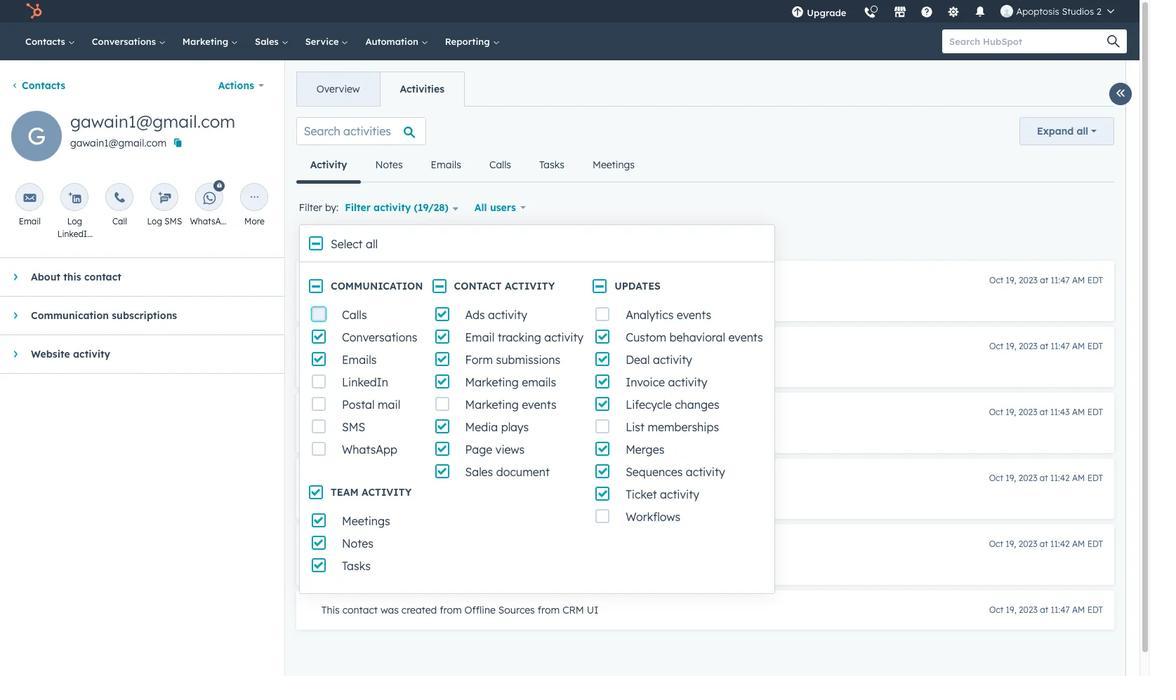 Task type: describe. For each thing, give the bounding box(es) containing it.
activity down the team activity
[[347, 539, 384, 551]]

all users button
[[465, 194, 535, 222]]

hubspot link
[[17, 3, 53, 20]]

5 19, from the top
[[1006, 539, 1016, 550]]

view details link up merges
[[562, 426, 636, 442]]

3 oct 19, 2023 at 11:47 am edt from the top
[[989, 605, 1103, 616]]

sources
[[498, 605, 535, 617]]

change for opportunity
[[368, 275, 404, 287]]

marketing for marketing events
[[465, 398, 519, 412]]

caret image
[[14, 273, 17, 282]]

message
[[57, 242, 93, 252]]

lead
[[599, 360, 622, 373]]

contacts inside contacts link
[[25, 36, 68, 47]]

overview
[[317, 83, 360, 95]]

communication
[[331, 280, 423, 293]]

activity up the invoice activity
[[653, 353, 692, 367]]

tara schultz updated the lifecycle stage for this contact to lead
[[321, 360, 622, 373]]

calling icon image
[[864, 7, 877, 20]]

meetings button
[[579, 148, 649, 182]]

. inside deal activity 'element'
[[604, 492, 607, 505]]

marketing emails
[[465, 376, 556, 390]]

1 horizontal spatial conversations
[[342, 331, 417, 345]]

link opens in a new window image up custom behavioral events
[[681, 294, 691, 310]]

users
[[490, 202, 516, 214]]

activity up tracking
[[488, 308, 527, 322]]

2 deal activity element from the top
[[296, 459, 1114, 520]]

settings image
[[948, 6, 960, 19]]

deal
[[419, 426, 439, 439]]

1 vertical spatial contacts link
[[11, 79, 65, 92]]

apoptosis
[[1016, 6, 1059, 17]]

studios
[[1062, 6, 1094, 17]]

edt for third deal activity 'element' from the bottom of the october 2023 feed
[[1087, 407, 1103, 418]]

0 horizontal spatial emails
[[342, 353, 377, 367]]

1 from from the left
[[440, 605, 462, 617]]

2023 for 2nd deal activity 'element' from the top of the october 2023 feed
[[1019, 473, 1037, 484]]

0 horizontal spatial stage
[[380, 294, 407, 307]]

email for email
[[19, 216, 41, 227]]

contact inside dropdown button
[[84, 271, 121, 284]]

ads activity
[[465, 308, 527, 322]]

list memberships
[[626, 421, 719, 435]]

activity up tara schultz moved deal
[[347, 407, 384, 419]]

deal activity for third deal activity 'element'
[[321, 539, 384, 551]]

0 vertical spatial conversations
[[92, 36, 159, 47]]

mail
[[378, 398, 400, 412]]

2023 for third deal activity 'element' from the bottom of the october 2023 feed
[[1019, 407, 1037, 418]]

form submissions
[[465, 353, 560, 367]]

marketing events
[[465, 398, 557, 412]]

link opens in a new window image inside lord link
[[467, 428, 477, 439]]

select
[[331, 237, 363, 251]]

this
[[321, 605, 340, 617]]

tara inside the "lifecycle change" element
[[321, 360, 344, 373]]

deal activity for third deal activity 'element' from the bottom of the october 2023 feed
[[321, 407, 384, 419]]

0 vertical spatial for
[[409, 294, 422, 307]]

plays
[[501, 421, 529, 435]]

behavioral
[[670, 331, 725, 345]]

edt for 2nd the "lifecycle change" element from the top of the october 2023 feed
[[1087, 341, 1103, 352]]

emails button
[[417, 148, 475, 182]]

link opens in a new window image down sequences activity
[[672, 494, 681, 505]]

details for view details link over workflows
[[636, 492, 669, 505]]

1 vertical spatial contacts
[[22, 79, 65, 92]]

activity up ticket activity
[[686, 466, 725, 480]]

notifications image
[[974, 6, 987, 19]]

0 vertical spatial whatsapp
[[190, 216, 231, 227]]

lord link
[[442, 426, 479, 442]]

1 horizontal spatial sms
[[342, 421, 365, 435]]

2023 for third deal activity 'element'
[[1019, 539, 1037, 550]]

edt for 2nd deal activity 'element' from the top of the october 2023 feed
[[1087, 473, 1103, 484]]

1 moved from the top
[[385, 426, 417, 439]]

link opens in a new window image for view details link above merges
[[624, 426, 634, 442]]

communication
[[31, 310, 109, 322]]

log for log sms
[[147, 216, 162, 227]]

updates
[[614, 280, 661, 293]]

actions button
[[209, 72, 273, 100]]

view details link down updates
[[619, 294, 693, 310]]

upgrade image
[[792, 6, 804, 19]]

views
[[496, 443, 525, 457]]

0 horizontal spatial calls
[[342, 308, 367, 322]]

ticket activity
[[626, 488, 699, 502]]

october 2023
[[299, 235, 370, 249]]

view details link down custom
[[627, 360, 701, 376]]

custom
[[626, 331, 666, 345]]

11:42 for 2nd deal activity 'element' from the top of the october 2023 feed
[[1051, 473, 1070, 484]]

all for select all
[[366, 237, 378, 251]]

contact
[[454, 280, 502, 293]]

11:47 for .
[[1051, 275, 1070, 286]]

change for updated the lifecycle stage for this contact to
[[368, 341, 404, 353]]

settings link
[[939, 0, 969, 22]]

1 horizontal spatial this
[[425, 294, 442, 307]]

3 tara schultz button from the top
[[321, 490, 382, 507]]

0 horizontal spatial sms
[[165, 216, 182, 227]]

sales for sales document
[[465, 466, 493, 480]]

log linkedin message image
[[68, 192, 81, 205]]

team
[[331, 487, 359, 499]]

lifecycle change for opportunity
[[321, 275, 404, 287]]

october
[[299, 235, 342, 249]]

expand
[[1037, 125, 1074, 138]]

oct 19, 2023 at 11:47 am edt for lead
[[989, 341, 1103, 352]]

view details link up workflows
[[609, 492, 684, 508]]

upgrade
[[807, 7, 846, 18]]

subscriptions
[[112, 310, 177, 322]]

ticket
[[626, 488, 657, 502]]

automation
[[365, 36, 421, 47]]

oct 19, 2023 at 11:43 am edt
[[989, 407, 1103, 418]]

service
[[305, 36, 342, 47]]

filter activity (19/28)
[[345, 202, 449, 214]]

2 am from the top
[[1072, 341, 1085, 352]]

2 horizontal spatial events
[[728, 331, 763, 345]]

2
[[1097, 6, 1102, 17]]

appointment scheduled .
[[494, 492, 609, 505]]

0 horizontal spatial tasks
[[342, 560, 371, 574]]

service link
[[297, 22, 357, 60]]

deal up tara schultz moved deal
[[321, 407, 344, 419]]

team activity
[[331, 487, 412, 499]]

3 schultz from the top
[[347, 492, 382, 505]]

tara schultz moved deal
[[321, 426, 439, 439]]

Search HubSpot search field
[[942, 29, 1114, 53]]

details for view details link above merges
[[589, 426, 622, 439]]

deal activity up the invoice activity
[[626, 353, 692, 367]]

meetings inside 'button'
[[593, 159, 635, 171]]

hubspot image
[[25, 3, 42, 20]]

sent
[[537, 426, 557, 439]]

opportunity
[[558, 294, 614, 307]]

view details up workflows
[[609, 492, 669, 505]]

activity button
[[296, 148, 361, 184]]

sales for sales
[[255, 36, 281, 47]]

was inside the "lifecycle change" element
[[483, 294, 501, 307]]

notes inside notes button
[[375, 159, 403, 171]]

navigation containing overview
[[296, 72, 465, 107]]

the lifecycle stage for this contact was updated to opportunity .
[[321, 294, 619, 307]]

calls button
[[475, 148, 525, 182]]

2 moved from the top
[[385, 492, 417, 505]]

2023 for first the "lifecycle change" element
[[1019, 275, 1038, 286]]

notes button
[[361, 148, 417, 182]]

events for marketing events
[[522, 398, 557, 412]]

tara schultz button inside the "lifecycle change" element
[[321, 358, 382, 375]]

2 19, from the top
[[1006, 341, 1017, 352]]

1 vertical spatial was
[[381, 605, 399, 617]]

1 vertical spatial meetings
[[342, 515, 390, 529]]

2 tara schultz button from the top
[[321, 424, 382, 441]]

about
[[31, 271, 60, 284]]

details for view details link underneath custom
[[654, 360, 687, 373]]

media
[[465, 421, 498, 435]]

more image
[[248, 192, 261, 205]]

view details up the invoice activity
[[627, 360, 687, 373]]

whatsapp image
[[203, 192, 216, 205]]

lord
[[442, 426, 464, 439]]

changes
[[675, 398, 719, 412]]

analytics
[[626, 308, 674, 322]]

log sms
[[147, 216, 182, 227]]

email for email tracking activity
[[465, 331, 495, 345]]

created
[[401, 605, 437, 617]]

filter for filter by:
[[299, 202, 322, 214]]

4 tara schultz button from the top
[[321, 556, 382, 573]]

call
[[112, 216, 127, 227]]

3 deal activity element from the top
[[296, 525, 1114, 586]]

1 vertical spatial linkedin
[[342, 376, 388, 390]]

tasks inside button
[[539, 159, 564, 171]]

analytics events
[[626, 308, 711, 322]]

page views
[[465, 443, 525, 457]]

2 tara from the top
[[321, 426, 344, 439]]

automation link
[[357, 22, 437, 60]]

workflows
[[626, 510, 680, 525]]

merges
[[626, 443, 664, 457]]

calling icon button
[[858, 1, 882, 22]]

1 gawain1@gmail.com from the top
[[70, 111, 235, 132]]

schultz inside the "lifecycle change" element
[[347, 360, 382, 373]]

email tracking activity
[[465, 331, 584, 345]]

appointment
[[494, 492, 555, 505]]

communication subscriptions
[[31, 310, 177, 322]]

1 vertical spatial updated
[[385, 360, 424, 373]]

3 am from the top
[[1072, 407, 1085, 418]]

expand all button
[[1020, 117, 1114, 145]]

contract
[[494, 426, 535, 439]]

website
[[31, 348, 70, 361]]

activity up the team activity
[[347, 473, 384, 485]]

invoice
[[626, 376, 665, 390]]

oct 19, 2023 at 11:42 am edt for 2nd deal activity 'element' from the top of the october 2023 feed
[[989, 473, 1103, 484]]

1 vertical spatial for
[[513, 360, 526, 373]]

more
[[244, 216, 264, 227]]

11:43
[[1051, 407, 1070, 418]]

october 2023 feed
[[285, 106, 1126, 647]]

3 tara from the top
[[321, 492, 344, 505]]

call image
[[113, 192, 126, 205]]

6 edt from the top
[[1087, 605, 1103, 616]]

marketplaces button
[[886, 0, 915, 22]]

. inside the "lifecycle change" element
[[614, 294, 616, 307]]

activity up ads activity
[[505, 280, 555, 293]]

1 horizontal spatial updated
[[504, 294, 543, 307]]

link opens in a new window image up merges
[[624, 428, 634, 439]]



Task type: vqa. For each thing, say whether or not it's contained in the screenshot.
the service within Connect customer service apps from the App Marketplace Link
no



Task type: locate. For each thing, give the bounding box(es) containing it.
details
[[646, 294, 679, 307], [654, 360, 687, 373], [589, 426, 622, 439], [636, 492, 669, 505]]

from left offline
[[440, 605, 462, 617]]

conversations link
[[83, 22, 174, 60]]

link opens in a new window image
[[689, 362, 699, 373], [467, 426, 477, 442], [624, 426, 634, 442], [467, 428, 477, 439], [672, 492, 681, 508]]

tara
[[321, 360, 344, 373], [321, 426, 344, 439], [321, 492, 344, 505], [321, 558, 344, 571]]

. left ticket
[[604, 492, 607, 505]]

search image
[[1107, 35, 1120, 48]]

lifecycle change element up changes
[[296, 327, 1114, 388]]

custom behavioral events
[[626, 331, 763, 345]]

link opens in a new window image down custom behavioral events
[[689, 360, 699, 376]]

1 vertical spatial conversations
[[342, 331, 417, 345]]

1 schultz from the top
[[347, 360, 382, 373]]

was up ads activity
[[483, 294, 501, 307]]

menu containing apoptosis studios 2
[[783, 0, 1123, 27]]

menu
[[783, 0, 1123, 27]]

notes up filter activity (19/28)
[[375, 159, 403, 171]]

1 tara schultz from the top
[[321, 492, 382, 505]]

filter for filter activity (19/28)
[[345, 202, 371, 214]]

0 vertical spatial sms
[[165, 216, 182, 227]]

1 vertical spatial 11:47
[[1051, 341, 1070, 352]]

tara schultz for third tara schultz button from the top
[[321, 492, 382, 505]]

deal activity up team
[[321, 473, 384, 485]]

moved left the deal
[[385, 426, 417, 439]]

1 11:42 from the top
[[1051, 473, 1070, 484]]

2 lifecycle change from the top
[[321, 341, 404, 353]]

navigation up search activities search field
[[296, 72, 465, 107]]

about this contact button
[[0, 258, 270, 296]]

caret image inside website activity dropdown button
[[14, 350, 17, 359]]

all inside popup button
[[1077, 125, 1088, 138]]

about this contact
[[31, 271, 121, 284]]

1 vertical spatial to
[[586, 360, 596, 373]]

4 edt from the top
[[1087, 473, 1103, 484]]

lifecycle down invoice
[[626, 398, 672, 412]]

the
[[427, 360, 442, 373]]

0 horizontal spatial was
[[381, 605, 399, 617]]

for down communication
[[409, 294, 422, 307]]

5 am from the top
[[1072, 539, 1085, 550]]

oct 19, 2023 at 11:42 am edt for third deal activity 'element'
[[989, 539, 1103, 550]]

4 19, from the top
[[1006, 473, 1016, 484]]

Search activities search field
[[296, 117, 426, 145]]

2 change from the top
[[368, 341, 404, 353]]

(19/28)
[[414, 202, 449, 214]]

contacts link
[[17, 22, 83, 60], [11, 79, 65, 92]]

2 11:42 from the top
[[1051, 539, 1070, 550]]

0 vertical spatial oct 19, 2023 at 11:42 am edt
[[989, 473, 1103, 484]]

log for log linkedin message
[[67, 216, 82, 227]]

activity
[[310, 159, 347, 171]]

1 vertical spatial whatsapp
[[342, 443, 397, 457]]

0 vertical spatial meetings
[[593, 159, 635, 171]]

1 tara schultz button from the top
[[321, 358, 382, 375]]

was left created
[[381, 605, 399, 617]]

to contract sent
[[482, 426, 557, 439]]

0 horizontal spatial log
[[67, 216, 82, 227]]

log down log sms image
[[147, 216, 162, 227]]

crm
[[563, 605, 584, 617]]

0 vertical spatial gawain1@gmail.com
[[70, 111, 235, 132]]

1 11:47 from the top
[[1051, 275, 1070, 286]]

1 filter from the left
[[299, 202, 322, 214]]

emails
[[522, 376, 556, 390]]

1 vertical spatial tara schultz
[[321, 558, 382, 571]]

0 vertical spatial .
[[614, 294, 616, 307]]

1 vertical spatial oct 19, 2023 at 11:42 am edt
[[989, 539, 1103, 550]]

0 vertical spatial lifecycle change element
[[296, 261, 1114, 322]]

1 oct 19, 2023 at 11:42 am edt from the top
[[989, 473, 1103, 484]]

marketing link
[[174, 22, 247, 60]]

0 vertical spatial to
[[546, 294, 555, 307]]

calls inside button
[[489, 159, 511, 171]]

events for analytics events
[[677, 308, 711, 322]]

1 deal activity element from the top
[[296, 393, 1114, 454]]

oct 19, 2023 at 11:42 am edt
[[989, 473, 1103, 484], [989, 539, 1103, 550]]

tara schultz image
[[1001, 5, 1014, 18]]

2 vertical spatial this
[[529, 360, 546, 373]]

events down emails
[[522, 398, 557, 412]]

activity down sequences activity
[[660, 488, 699, 502]]

moved right team
[[385, 492, 417, 505]]

marketing for marketing emails
[[465, 376, 519, 390]]

1 horizontal spatial events
[[677, 308, 711, 322]]

communication subscriptions button
[[0, 297, 265, 335]]

0 vertical spatial emails
[[431, 159, 461, 171]]

2 horizontal spatial this
[[529, 360, 546, 373]]

1 vertical spatial stage
[[484, 360, 510, 373]]

link opens in a new window image for lord link
[[467, 426, 477, 442]]

caret image left website
[[14, 350, 17, 359]]

caret image inside the communication subscriptions dropdown button
[[14, 312, 17, 320]]

change up mail
[[368, 341, 404, 353]]

email up form
[[465, 331, 495, 345]]

marketing
[[182, 36, 231, 47], [465, 376, 519, 390], [465, 398, 519, 412]]

2 vertical spatial to
[[482, 426, 492, 439]]

deal activity down team
[[321, 539, 384, 551]]

am
[[1072, 275, 1085, 286], [1072, 341, 1085, 352], [1072, 407, 1085, 418], [1072, 473, 1085, 484], [1072, 539, 1085, 550], [1072, 605, 1085, 616]]

link opens in a new window image
[[681, 294, 691, 310], [689, 360, 699, 376], [624, 428, 634, 439], [672, 494, 681, 505]]

submissions
[[496, 353, 560, 367]]

2 horizontal spatial to
[[586, 360, 596, 373]]

view details up analytics
[[619, 294, 679, 307]]

oct 19, 2023 at 11:47 am edt for .
[[989, 275, 1103, 286]]

activity up changes
[[668, 376, 707, 390]]

2 tara schultz from the top
[[321, 558, 382, 571]]

lifecycle down the
[[321, 341, 365, 353]]

deal down team
[[321, 539, 344, 551]]

2 edt from the top
[[1087, 341, 1103, 352]]

0 vertical spatial updated
[[504, 294, 543, 307]]

2023 for 2nd the "lifecycle change" element from the top of the october 2023 feed
[[1019, 341, 1038, 352]]

actions
[[218, 79, 254, 92]]

change down select all
[[368, 275, 404, 287]]

0 vertical spatial contacts
[[25, 36, 68, 47]]

view down updates
[[619, 294, 643, 307]]

emails up postal
[[342, 353, 377, 367]]

details up analytics events at the top right of page
[[646, 294, 679, 307]]

lifecycle change
[[321, 275, 404, 287], [321, 341, 404, 353]]

sequences
[[626, 466, 683, 480]]

4 schultz from the top
[[347, 558, 382, 571]]

1 vertical spatial lifecycle change element
[[296, 327, 1114, 388]]

log sms image
[[158, 192, 171, 205]]

1 19, from the top
[[1006, 275, 1017, 286]]

lifecycle
[[321, 275, 365, 287], [321, 341, 365, 353], [626, 398, 672, 412]]

calls
[[489, 159, 511, 171], [342, 308, 367, 322]]

1 vertical spatial calls
[[342, 308, 367, 322]]

scheduled
[[557, 492, 604, 505]]

to
[[546, 294, 555, 307], [586, 360, 596, 373], [482, 426, 492, 439]]

0 vertical spatial linkedin
[[57, 229, 92, 239]]

0 vertical spatial lifecycle change
[[321, 275, 404, 287]]

tasks button
[[525, 148, 579, 182]]

2 vertical spatial marketing
[[465, 398, 519, 412]]

linkedin inside log linkedin message
[[57, 229, 92, 239]]

contact right "this"
[[342, 605, 378, 617]]

11:42 for third deal activity 'element'
[[1051, 539, 1070, 550]]

11:47 for lead
[[1051, 341, 1070, 352]]

0 horizontal spatial email
[[19, 216, 41, 227]]

notes down team
[[342, 537, 373, 551]]

all right expand
[[1077, 125, 1088, 138]]

all right select
[[366, 237, 378, 251]]

sales
[[255, 36, 281, 47], [465, 466, 493, 480]]

tara schultz for 1st tara schultz button from the bottom of the october 2023 feed
[[321, 558, 382, 571]]

deal up team
[[321, 473, 344, 485]]

navigation inside october 2023 feed
[[296, 148, 649, 184]]

1 horizontal spatial notes
[[375, 159, 403, 171]]

help button
[[915, 0, 939, 22]]

search button
[[1100, 29, 1127, 53]]

calls down communication
[[342, 308, 367, 322]]

0 vertical spatial this
[[63, 271, 81, 284]]

events
[[677, 308, 711, 322], [728, 331, 763, 345], [522, 398, 557, 412]]

invoice activity
[[626, 376, 707, 390]]

log
[[67, 216, 82, 227], [147, 216, 162, 227]]

stage up marketing emails
[[484, 360, 510, 373]]

activities link
[[380, 72, 464, 106]]

0 horizontal spatial events
[[522, 398, 557, 412]]

marketing up the "media plays"
[[465, 398, 519, 412]]

emails inside button
[[431, 159, 461, 171]]

0 horizontal spatial whatsapp
[[190, 216, 231, 227]]

1 log from the left
[[67, 216, 82, 227]]

1 vertical spatial oct 19, 2023 at 11:47 am edt
[[989, 341, 1103, 352]]

1 horizontal spatial stage
[[484, 360, 510, 373]]

emails up (19/28)
[[431, 159, 461, 171]]

to up page at the bottom of page
[[482, 426, 492, 439]]

for
[[409, 294, 422, 307], [513, 360, 526, 373]]

details for view details link underneath updates
[[646, 294, 679, 307]]

marketing up actions
[[182, 36, 231, 47]]

email image
[[23, 192, 36, 205]]

5 edt from the top
[[1087, 539, 1103, 550]]

1 vertical spatial notes
[[342, 537, 373, 551]]

0 vertical spatial sales
[[255, 36, 281, 47]]

view for view details link over workflows
[[609, 492, 633, 505]]

view details
[[619, 294, 679, 307], [627, 360, 687, 373], [562, 426, 622, 439], [609, 492, 669, 505]]

1 tara from the top
[[321, 360, 344, 373]]

caret image for communication subscriptions
[[14, 312, 17, 320]]

2 schultz from the top
[[347, 426, 382, 439]]

2 navigation from the top
[[296, 148, 649, 184]]

lifecycle right the the on the left bottom of the page
[[445, 360, 482, 373]]

deal activity element
[[296, 393, 1114, 454], [296, 459, 1114, 520], [296, 525, 1114, 586]]

19,
[[1006, 275, 1017, 286], [1006, 341, 1017, 352], [1006, 407, 1016, 418], [1006, 473, 1016, 484], [1006, 539, 1016, 550], [1006, 605, 1017, 616]]

offline
[[465, 605, 496, 617]]

select all
[[331, 237, 378, 251]]

the
[[321, 294, 338, 307]]

meetings right tasks button
[[593, 159, 635, 171]]

1 horizontal spatial whatsapp
[[342, 443, 397, 457]]

2 vertical spatial lifecycle
[[626, 398, 672, 412]]

6 19, from the top
[[1006, 605, 1017, 616]]

all
[[1077, 125, 1088, 138], [366, 237, 378, 251]]

0 horizontal spatial this
[[63, 271, 81, 284]]

2 vertical spatial oct 19, 2023 at 11:47 am edt
[[989, 605, 1103, 616]]

this inside about this contact dropdown button
[[63, 271, 81, 284]]

1 vertical spatial email
[[465, 331, 495, 345]]

lifecycle change down select all
[[321, 275, 404, 287]]

activity up submissions
[[544, 331, 584, 345]]

1 vertical spatial lifecycle
[[321, 341, 365, 353]]

1 change from the top
[[368, 275, 404, 287]]

contact activity
[[454, 280, 555, 293]]

link opens in a new window image inside view details link
[[689, 362, 699, 373]]

tara schultz button
[[321, 358, 382, 375], [321, 424, 382, 441], [321, 490, 382, 507], [321, 556, 382, 573]]

activity inside dropdown button
[[73, 348, 110, 361]]

view details left list
[[562, 426, 622, 439]]

edt for first the "lifecycle change" element
[[1087, 275, 1103, 286]]

lifecycle for opportunity
[[321, 275, 365, 287]]

1 horizontal spatial meetings
[[593, 159, 635, 171]]

1 vertical spatial lifecycle
[[445, 360, 482, 373]]

1 horizontal spatial sales
[[465, 466, 493, 480]]

contact up communication subscriptions
[[84, 271, 121, 284]]

0 vertical spatial contacts link
[[17, 22, 83, 60]]

marketing down form
[[465, 376, 519, 390]]

lifecycle change element up behavioral on the right of page
[[296, 261, 1114, 322]]

1 oct 19, 2023 at 11:47 am edt from the top
[[989, 275, 1103, 286]]

whatsapp down the whatsapp icon
[[190, 216, 231, 227]]

1 horizontal spatial calls
[[489, 159, 511, 171]]

1 vertical spatial sms
[[342, 421, 365, 435]]

to left opportunity
[[546, 294, 555, 307]]

2 vertical spatial 11:47
[[1051, 605, 1070, 616]]

by:
[[325, 202, 339, 214]]

marketing inside marketing link
[[182, 36, 231, 47]]

details up workflows
[[636, 492, 669, 505]]

11:47
[[1051, 275, 1070, 286], [1051, 341, 1070, 352], [1051, 605, 1070, 616]]

1 vertical spatial all
[[366, 237, 378, 251]]

1 lifecycle change from the top
[[321, 275, 404, 287]]

2 oct 19, 2023 at 11:42 am edt from the top
[[989, 539, 1103, 550]]

meetings
[[593, 159, 635, 171], [342, 515, 390, 529]]

lifecycle change down the
[[321, 341, 404, 353]]

notes
[[375, 159, 403, 171], [342, 537, 373, 551]]

expand all
[[1037, 125, 1088, 138]]

email down email icon
[[19, 216, 41, 227]]

contact up the ads
[[444, 294, 480, 307]]

media plays
[[465, 421, 529, 435]]

1 horizontal spatial tasks
[[539, 159, 564, 171]]

navigation containing activity
[[296, 148, 649, 184]]

0 vertical spatial was
[[483, 294, 501, 307]]

marketplaces image
[[894, 6, 907, 19]]

2 lifecycle change element from the top
[[296, 327, 1114, 388]]

0 vertical spatial change
[[368, 275, 404, 287]]

11:42
[[1051, 473, 1070, 484], [1051, 539, 1070, 550]]

1 horizontal spatial lifecycle
[[445, 360, 482, 373]]

log inside log linkedin message
[[67, 216, 82, 227]]

view up workflows
[[609, 492, 633, 505]]

3 edt from the top
[[1087, 407, 1103, 418]]

sales up the 'actions' "popup button"
[[255, 36, 281, 47]]

page
[[465, 443, 492, 457]]

2 vertical spatial events
[[522, 398, 557, 412]]

deal activity
[[626, 353, 692, 367], [321, 407, 384, 419], [321, 473, 384, 485], [321, 539, 384, 551]]

lifecycle for updated the lifecycle stage for this contact to
[[321, 341, 365, 353]]

0 horizontal spatial linkedin
[[57, 229, 92, 239]]

view for view details link above merges
[[562, 426, 586, 439]]

lifecycle changes
[[626, 398, 719, 412]]

1 vertical spatial this
[[425, 294, 442, 307]]

1 am from the top
[[1072, 275, 1085, 286]]

caret image for website activity
[[14, 350, 17, 359]]

contact
[[84, 271, 121, 284], [444, 294, 480, 307], [548, 360, 584, 373], [342, 605, 378, 617]]

log linkedin message
[[57, 216, 93, 252]]

0 vertical spatial notes
[[375, 159, 403, 171]]

1 vertical spatial moved
[[385, 492, 417, 505]]

for up marketing emails
[[513, 360, 526, 373]]

0 vertical spatial moved
[[385, 426, 417, 439]]

1 horizontal spatial email
[[465, 331, 495, 345]]

1 horizontal spatial log
[[147, 216, 162, 227]]

1 vertical spatial caret image
[[14, 350, 17, 359]]

0 horizontal spatial notes
[[342, 537, 373, 551]]

2 log from the left
[[147, 216, 162, 227]]

0 vertical spatial marketing
[[182, 36, 231, 47]]

1 caret image from the top
[[14, 312, 17, 320]]

whatsapp
[[190, 216, 231, 227], [342, 443, 397, 457]]

activity right team
[[362, 487, 412, 499]]

0 vertical spatial lifecycle
[[341, 294, 378, 307]]

activity down communication subscriptions
[[73, 348, 110, 361]]

filter left by:
[[299, 202, 322, 214]]

meetings down the team activity
[[342, 515, 390, 529]]

all
[[475, 202, 487, 214]]

0 horizontal spatial from
[[440, 605, 462, 617]]

to inside deal activity 'element'
[[482, 426, 492, 439]]

updated down contact activity
[[504, 294, 543, 307]]

2 filter from the left
[[345, 202, 371, 214]]

details up the invoice activity
[[654, 360, 687, 373]]

0 vertical spatial lifecycle
[[321, 275, 365, 287]]

. down updates
[[614, 294, 616, 307]]

1 navigation from the top
[[296, 72, 465, 107]]

0 vertical spatial email
[[19, 216, 41, 227]]

1 vertical spatial lifecycle change
[[321, 341, 404, 353]]

deal up invoice
[[626, 353, 650, 367]]

4 am from the top
[[1072, 473, 1085, 484]]

2 from from the left
[[538, 605, 560, 617]]

2 oct 19, 2023 at 11:47 am edt from the top
[[989, 341, 1103, 352]]

help image
[[921, 6, 934, 19]]

0 vertical spatial deal activity element
[[296, 393, 1114, 454]]

0 vertical spatial tasks
[[539, 159, 564, 171]]

details left list
[[589, 426, 622, 439]]

all for expand all
[[1077, 125, 1088, 138]]

lifecycle up the
[[321, 275, 365, 287]]

updated left the the on the left bottom of the page
[[385, 360, 424, 373]]

log down the log linkedin message image
[[67, 216, 82, 227]]

lifecycle change for updated the lifecycle stage for this contact to
[[321, 341, 404, 353]]

filter by:
[[299, 202, 339, 214]]

1 vertical spatial events
[[728, 331, 763, 345]]

sales down page at the bottom of page
[[465, 466, 493, 480]]

edt for third deal activity 'element'
[[1087, 539, 1103, 550]]

2 caret image from the top
[[14, 350, 17, 359]]

apoptosis studios 2 button
[[992, 0, 1123, 22]]

2 gawain1@gmail.com from the top
[[70, 137, 167, 150]]

0 horizontal spatial conversations
[[92, 36, 159, 47]]

1 horizontal spatial linkedin
[[342, 376, 388, 390]]

2 11:47 from the top
[[1051, 341, 1070, 352]]

stage
[[380, 294, 407, 307], [484, 360, 510, 373]]

1 horizontal spatial to
[[546, 294, 555, 307]]

deal activity for 2nd deal activity 'element' from the top of the october 2023 feed
[[321, 473, 384, 485]]

1 lifecycle change element from the top
[[296, 261, 1114, 322]]

0 vertical spatial tara schultz
[[321, 492, 382, 505]]

contact up emails
[[548, 360, 584, 373]]

reporting
[[445, 36, 493, 47]]

stage down communication
[[380, 294, 407, 307]]

website activity
[[31, 348, 110, 361]]

0 horizontal spatial for
[[409, 294, 422, 307]]

6 am from the top
[[1072, 605, 1085, 616]]

linkedin up postal mail
[[342, 376, 388, 390]]

1 vertical spatial tasks
[[342, 560, 371, 574]]

1 vertical spatial change
[[368, 341, 404, 353]]

oct 19, 2023 at 11:47 am edt
[[989, 275, 1103, 286], [989, 341, 1103, 352], [989, 605, 1103, 616]]

3 11:47 from the top
[[1051, 605, 1070, 616]]

caret image
[[14, 312, 17, 320], [14, 350, 17, 359]]

lifecycle down communication
[[341, 294, 378, 307]]

0 vertical spatial 11:47
[[1051, 275, 1070, 286]]

events up custom behavioral events
[[677, 308, 711, 322]]

marketing for marketing
[[182, 36, 231, 47]]

1 vertical spatial marketing
[[465, 376, 519, 390]]

activity
[[374, 202, 411, 214], [505, 280, 555, 293], [488, 308, 527, 322], [544, 331, 584, 345], [73, 348, 110, 361], [653, 353, 692, 367], [668, 376, 707, 390], [347, 407, 384, 419], [686, 466, 725, 480], [347, 473, 384, 485], [362, 487, 412, 499], [660, 488, 699, 502], [347, 539, 384, 551]]

filter right by:
[[345, 202, 371, 214]]

1 horizontal spatial emails
[[431, 159, 461, 171]]

lifecycle change element
[[296, 261, 1114, 322], [296, 327, 1114, 388]]

view for view details link underneath custom
[[627, 360, 651, 373]]

all users
[[475, 202, 516, 214]]

to left lead
[[586, 360, 596, 373]]

gawain1@gmail.com
[[70, 111, 235, 132], [70, 137, 167, 150]]

ads
[[465, 308, 485, 322]]

linkedin up message
[[57, 229, 92, 239]]

1 vertical spatial navigation
[[296, 148, 649, 184]]

3 19, from the top
[[1006, 407, 1016, 418]]

4 tara from the top
[[321, 558, 344, 571]]

view for view details link underneath updates
[[619, 294, 643, 307]]

deal activity up tara schultz moved deal
[[321, 407, 384, 419]]

sms down log sms image
[[165, 216, 182, 227]]

0 vertical spatial oct 19, 2023 at 11:47 am edt
[[989, 275, 1103, 286]]

1 edt from the top
[[1087, 275, 1103, 286]]

link opens in a new window image for view details link over workflows
[[672, 492, 681, 508]]

calls up all users popup button
[[489, 159, 511, 171]]

activity left (19/28)
[[374, 202, 411, 214]]

postal
[[342, 398, 375, 412]]

document
[[496, 466, 550, 480]]

navigation
[[296, 72, 465, 107], [296, 148, 649, 184]]

overview link
[[297, 72, 380, 106]]

caret image down caret icon
[[14, 312, 17, 320]]

1 vertical spatial 11:42
[[1051, 539, 1070, 550]]

list
[[626, 421, 645, 435]]

view up invoice
[[627, 360, 651, 373]]

events right behavioral on the right of page
[[728, 331, 763, 345]]



